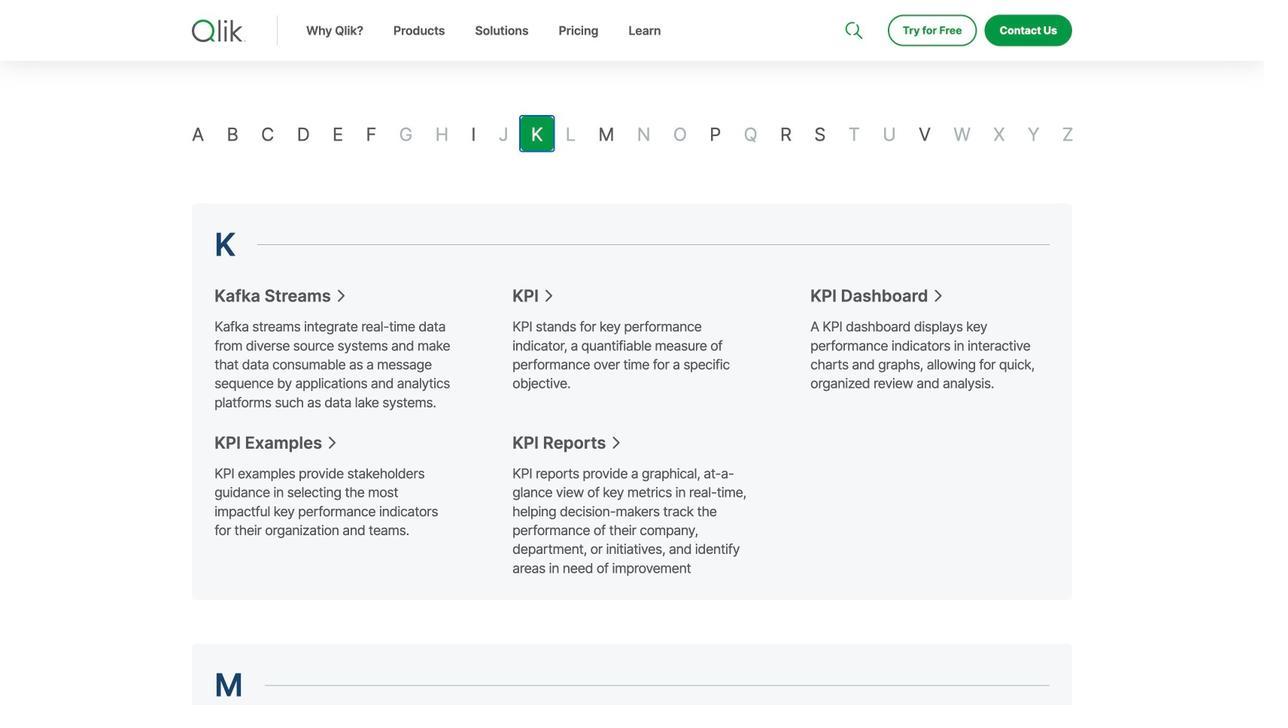 Task type: vqa. For each thing, say whether or not it's contained in the screenshot.
the Qlik image
yes



Task type: describe. For each thing, give the bounding box(es) containing it.
support image
[[847, 0, 859, 12]]

qlik image
[[192, 20, 246, 42]]



Task type: locate. For each thing, give the bounding box(es) containing it.
login image
[[1024, 0, 1036, 12]]



